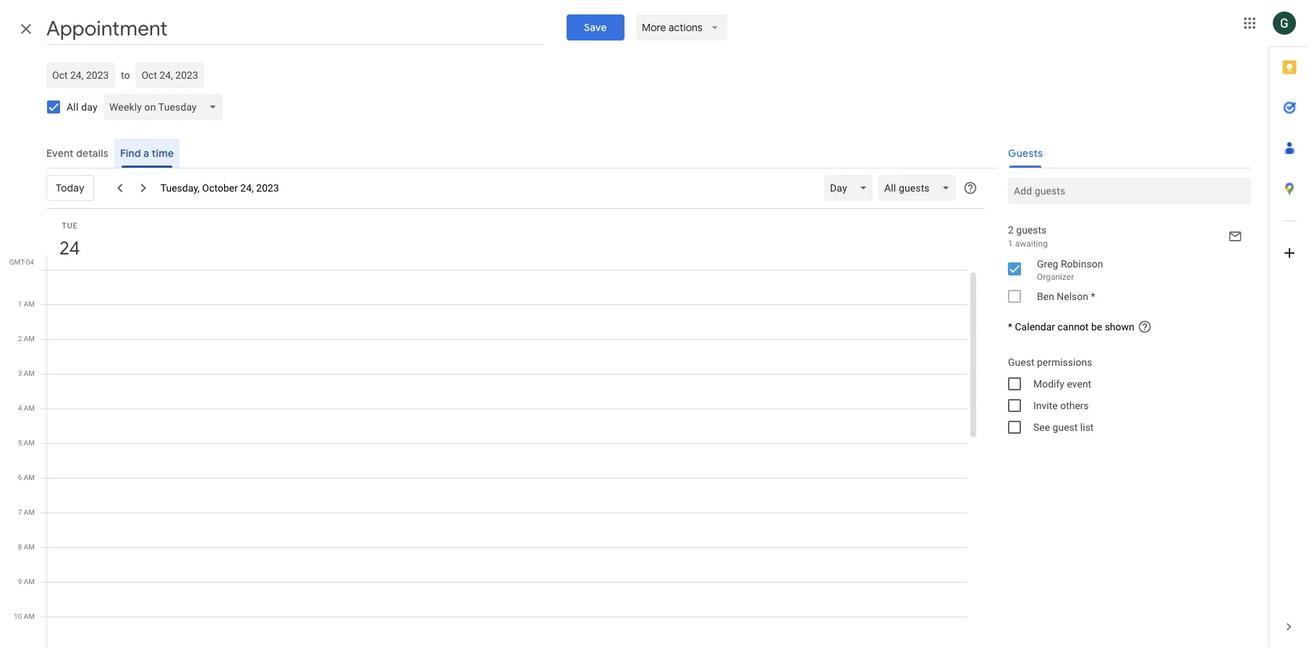 Task type: describe. For each thing, give the bounding box(es) containing it.
Title text field
[[46, 13, 544, 45]]

event
[[1067, 379, 1092, 390]]

navigation toolbar
[[46, 168, 985, 209]]

all day
[[67, 101, 98, 113]]

am for 2 am
[[24, 335, 35, 343]]

shown
[[1105, 321, 1135, 333]]

3 am
[[18, 370, 35, 378]]

row inside 24 grid
[[41, 270, 968, 648]]

today button
[[46, 171, 94, 206]]

7
[[18, 509, 22, 517]]

5 am
[[18, 439, 35, 447]]

tue 24
[[58, 221, 79, 261]]

cell inside 24 grid
[[47, 270, 968, 648]]

3
[[18, 370, 22, 378]]

list
[[1081, 422, 1094, 434]]

24
[[58, 237, 79, 261]]

today
[[56, 182, 84, 195]]

am for 10 am
[[24, 613, 35, 621]]

am for 7 am
[[24, 509, 35, 517]]

am for 9 am
[[24, 578, 35, 586]]

tuesday,
[[160, 182, 200, 194]]

october
[[202, 182, 238, 194]]

guests invited to this event. tree
[[997, 255, 1251, 308]]

am for 1 am
[[24, 300, 35, 308]]

04
[[26, 258, 34, 266]]

am for 8 am
[[24, 544, 35, 552]]

2 for am
[[18, 335, 22, 343]]

24 column header
[[46, 209, 968, 270]]

2 guests 1 awaiting
[[1008, 224, 1048, 249]]

1 inside 2 guests 1 awaiting
[[1008, 239, 1013, 249]]

End date text field
[[141, 67, 199, 84]]

4
[[18, 405, 22, 413]]

gmt-
[[9, 258, 26, 266]]

1 inside 24 grid
[[18, 300, 22, 308]]

robinson
[[1061, 258, 1103, 270]]

2 am
[[18, 335, 35, 343]]

tuesday, october 24 element
[[53, 232, 86, 266]]

permissions
[[1037, 357, 1093, 368]]

save
[[584, 21, 607, 34]]

24,
[[240, 182, 254, 194]]



Task type: locate. For each thing, give the bounding box(es) containing it.
10 am
[[14, 613, 35, 621]]

guests
[[1016, 224, 1047, 236]]

group
[[997, 352, 1251, 439]]

am for 6 am
[[24, 474, 35, 482]]

0 horizontal spatial 2
[[18, 335, 22, 343]]

2 for guests
[[1008, 224, 1014, 236]]

cannot
[[1058, 321, 1089, 333]]

8 am
[[18, 544, 35, 552]]

3 am from the top
[[24, 370, 35, 378]]

2 am from the top
[[24, 335, 35, 343]]

8
[[18, 544, 22, 552]]

2 inside grid
[[18, 335, 22, 343]]

1
[[1008, 239, 1013, 249], [18, 300, 22, 308]]

guest permissions
[[1008, 357, 1093, 368]]

0 vertical spatial 1
[[1008, 239, 1013, 249]]

7 am from the top
[[24, 509, 35, 517]]

day
[[81, 101, 98, 113]]

am right 4
[[24, 405, 35, 413]]

tab list
[[1270, 47, 1309, 607]]

9 am from the top
[[24, 578, 35, 586]]

1 up the 2 am
[[18, 300, 22, 308]]

24 grid
[[0, 209, 979, 648]]

arrow_drop_down
[[708, 21, 721, 34]]

9
[[18, 578, 22, 586]]

others
[[1061, 400, 1089, 412]]

1 vertical spatial 2
[[18, 335, 22, 343]]

invite
[[1034, 400, 1058, 412]]

tuesday, october 24, 2023
[[160, 182, 279, 194]]

guest
[[1053, 422, 1078, 434]]

10
[[14, 613, 22, 621]]

1 horizontal spatial 2
[[1008, 224, 1014, 236]]

to
[[121, 69, 130, 81]]

0 horizontal spatial 1
[[18, 300, 22, 308]]

ben
[[1037, 291, 1055, 303]]

Guests text field
[[1014, 178, 1246, 204]]

modify
[[1034, 379, 1065, 390]]

cell
[[47, 270, 968, 648]]

* left calendar
[[1008, 321, 1013, 333]]

am right 7
[[24, 509, 35, 517]]

greg
[[1037, 258, 1059, 270]]

group containing guest permissions
[[997, 352, 1251, 439]]

6 am
[[18, 474, 35, 482]]

invite others
[[1034, 400, 1089, 412]]

ben nelson tree item
[[997, 285, 1251, 308]]

more
[[642, 21, 666, 34]]

am right 5
[[24, 439, 35, 447]]

1 horizontal spatial 1
[[1008, 239, 1013, 249]]

2023
[[256, 182, 279, 194]]

am for 5 am
[[24, 439, 35, 447]]

am right 6
[[24, 474, 35, 482]]

1 am
[[18, 300, 35, 308]]

organizer
[[1037, 272, 1074, 282]]

actions
[[669, 21, 703, 34]]

am up the 2 am
[[24, 300, 35, 308]]

6 am from the top
[[24, 474, 35, 482]]

7 am
[[18, 509, 35, 517]]

greg robinson, organizer tree item
[[997, 255, 1251, 285]]

None field
[[103, 94, 229, 120], [824, 175, 879, 201], [879, 175, 962, 201], [103, 94, 229, 120], [824, 175, 879, 201], [879, 175, 962, 201]]

more actions arrow_drop_down
[[642, 21, 721, 34]]

see
[[1034, 422, 1050, 434]]

2 inside 2 guests 1 awaiting
[[1008, 224, 1014, 236]]

9 am
[[18, 578, 35, 586]]

8 am from the top
[[24, 544, 35, 552]]

4 am from the top
[[24, 405, 35, 413]]

save button
[[567, 14, 625, 41]]

calendar
[[1015, 321, 1055, 333]]

1 horizontal spatial *
[[1091, 291, 1096, 303]]

nelson
[[1057, 291, 1089, 303]]

0 vertical spatial *
[[1091, 291, 1096, 303]]

10 am from the top
[[24, 613, 35, 621]]

0 horizontal spatial *
[[1008, 321, 1013, 333]]

awaiting
[[1015, 239, 1048, 249]]

ben nelson *
[[1037, 291, 1096, 303]]

1 vertical spatial 1
[[18, 300, 22, 308]]

tue
[[62, 221, 78, 231]]

1 am from the top
[[24, 300, 35, 308]]

am for 3 am
[[24, 370, 35, 378]]

greg robinson organizer
[[1037, 258, 1103, 282]]

1 vertical spatial *
[[1008, 321, 1013, 333]]

* right nelson
[[1091, 291, 1096, 303]]

2 left guests
[[1008, 224, 1014, 236]]

am right 8
[[24, 544, 35, 552]]

see guest list
[[1034, 422, 1094, 434]]

modify event
[[1034, 379, 1092, 390]]

5 am from the top
[[24, 439, 35, 447]]

guest
[[1008, 357, 1035, 368]]

am up the 3 am
[[24, 335, 35, 343]]

am right 10
[[24, 613, 35, 621]]

am right 3
[[24, 370, 35, 378]]

am for 4 am
[[24, 405, 35, 413]]

* calendar cannot be shown
[[1008, 321, 1135, 333]]

2
[[1008, 224, 1014, 236], [18, 335, 22, 343]]

5
[[18, 439, 22, 447]]

all
[[67, 101, 79, 113]]

*
[[1091, 291, 1096, 303], [1008, 321, 1013, 333]]

* inside ben nelson tree item
[[1091, 291, 1096, 303]]

row
[[41, 270, 968, 648]]

gmt-04
[[9, 258, 34, 266]]

6
[[18, 474, 22, 482]]

be
[[1091, 321, 1102, 333]]

am right "9" at the left
[[24, 578, 35, 586]]

am
[[24, 300, 35, 308], [24, 335, 35, 343], [24, 370, 35, 378], [24, 405, 35, 413], [24, 439, 35, 447], [24, 474, 35, 482], [24, 509, 35, 517], [24, 544, 35, 552], [24, 578, 35, 586], [24, 613, 35, 621]]

0 vertical spatial 2
[[1008, 224, 1014, 236]]

2 up 3
[[18, 335, 22, 343]]

Start date text field
[[52, 67, 109, 84]]

4 am
[[18, 405, 35, 413]]

1 left awaiting
[[1008, 239, 1013, 249]]



Task type: vqa. For each thing, say whether or not it's contained in the screenshot.
the left 2
yes



